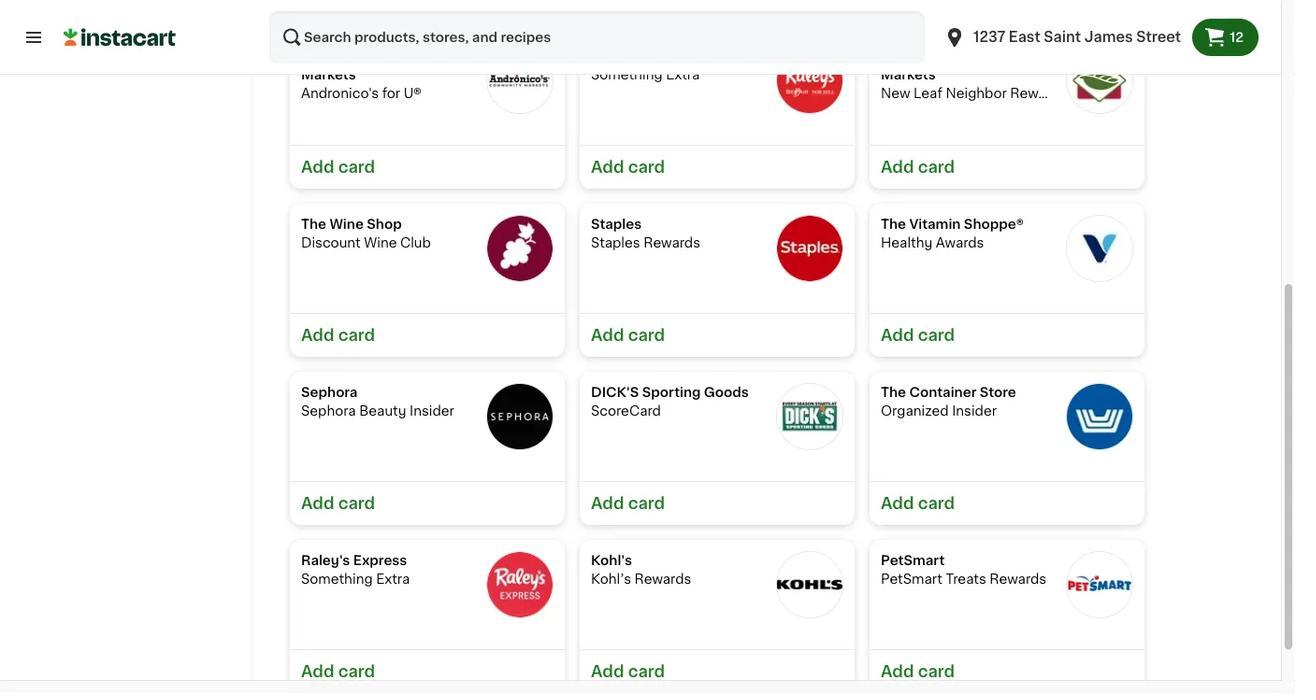 Task type: locate. For each thing, give the bounding box(es) containing it.
awards
[[936, 237, 984, 250]]

add card for new leaf community markets new leaf neighbor rewards
[[881, 159, 955, 175]]

card for petsmart
[[918, 665, 955, 680]]

0 horizontal spatial raley's
[[301, 555, 350, 568]]

1 vertical spatial petsmart
[[881, 573, 943, 586]]

2 sephora from the top
[[301, 405, 356, 418]]

petsmart
[[881, 555, 945, 568], [881, 573, 943, 586]]

1 vertical spatial extra
[[376, 573, 410, 586]]

saint
[[1044, 30, 1081, 44]]

extra down search field
[[666, 68, 700, 81]]

the inside the wine shop discount wine club
[[301, 218, 327, 231]]

insider inside 'the container store organized insider'
[[952, 405, 997, 418]]

extra inside the raley's express something extra
[[376, 573, 410, 586]]

raley's express image
[[486, 552, 554, 619]]

something
[[591, 68, 663, 81], [301, 573, 373, 586]]

dick's
[[591, 386, 639, 399]]

scorecard
[[591, 405, 661, 418]]

community up the u®
[[385, 50, 465, 63]]

add card button for sephora sephora beauty insider
[[290, 482, 565, 526]]

0 vertical spatial raley's
[[591, 50, 640, 63]]

extra
[[666, 68, 700, 81], [376, 573, 410, 586]]

wine down shop
[[364, 237, 397, 250]]

instacart logo image
[[64, 26, 176, 49]]

add card button for staples staples rewards
[[580, 313, 855, 357]]

2 insider from the left
[[952, 405, 997, 418]]

add card button for petsmart petsmart treats rewards
[[870, 650, 1145, 694]]

markets
[[301, 68, 356, 81], [881, 68, 936, 81]]

None search field
[[269, 11, 925, 64]]

1 vertical spatial new
[[881, 87, 911, 100]]

0 vertical spatial staples
[[591, 218, 642, 231]]

0 horizontal spatial community
[[385, 50, 465, 63]]

add card for the wine shop discount wine club
[[301, 328, 375, 344]]

kohl's
[[591, 555, 632, 568]]

card
[[338, 159, 375, 175], [628, 159, 665, 175], [918, 159, 955, 175], [338, 328, 375, 344], [628, 328, 665, 344], [918, 328, 955, 344], [338, 496, 375, 512], [628, 496, 665, 512], [918, 496, 955, 512], [338, 665, 375, 680], [628, 665, 665, 680], [918, 665, 955, 680]]

1 horizontal spatial extra
[[666, 68, 700, 81]]

card for sephora
[[338, 496, 375, 512]]

0 vertical spatial sephora
[[301, 386, 358, 399]]

healthy
[[881, 237, 933, 250]]

1 insider from the left
[[410, 405, 454, 418]]

1 community from the left
[[385, 50, 465, 63]]

add for petsmart petsmart treats rewards
[[881, 665, 914, 680]]

1 vertical spatial sephora
[[301, 405, 356, 418]]

goods
[[704, 386, 749, 399]]

raley's for raley's something extra
[[591, 50, 640, 63]]

1 vertical spatial andronico's
[[301, 87, 379, 100]]

raley's
[[591, 50, 640, 63], [301, 555, 350, 568]]

raley's for raley's express something extra
[[301, 555, 350, 568]]

Search field
[[269, 11, 925, 64]]

beauty
[[359, 405, 406, 418]]

add card button for raley's something extra
[[580, 145, 855, 189]]

add for andronico's community markets andronico's for u®
[[301, 159, 334, 175]]

1 vertical spatial raley's
[[301, 555, 350, 568]]

1 horizontal spatial community
[[947, 50, 1027, 63]]

wine up discount
[[330, 218, 364, 231]]

new right raley's image
[[881, 50, 911, 63]]

add card button for kohl's kohl's rewards
[[580, 650, 855, 694]]

u®
[[404, 87, 422, 100]]

1 horizontal spatial raley's
[[591, 50, 640, 63]]

1 petsmart from the top
[[881, 555, 945, 568]]

add for raley's express something extra
[[301, 665, 334, 680]]

sephora
[[301, 386, 358, 399], [301, 405, 356, 418]]

the up organized
[[881, 386, 906, 399]]

raley's inside the raley's express something extra
[[301, 555, 350, 568]]

0 vertical spatial leaf
[[914, 50, 944, 63]]

0 vertical spatial andronico's
[[301, 50, 382, 63]]

0 vertical spatial wine
[[330, 218, 364, 231]]

2 markets from the left
[[881, 68, 936, 81]]

the inside the vitamin shoppe® healthy awards
[[881, 218, 906, 231]]

the up healthy
[[881, 218, 906, 231]]

card for sporting
[[628, 496, 665, 512]]

add
[[301, 159, 334, 175], [591, 159, 624, 175], [881, 159, 914, 175], [301, 328, 334, 344], [591, 328, 624, 344], [881, 328, 914, 344], [301, 496, 334, 512], [591, 496, 624, 512], [881, 496, 914, 512], [301, 665, 334, 680], [591, 665, 624, 680], [881, 665, 914, 680]]

the vitamin shoppe® image
[[1066, 215, 1134, 282]]

rewards
[[1011, 87, 1067, 100], [644, 237, 701, 250], [635, 573, 692, 586], [990, 573, 1047, 586]]

community down the 1237
[[947, 50, 1027, 63]]

the up discount
[[301, 218, 327, 231]]

the inside 'the container store organized insider'
[[881, 386, 906, 399]]

something down express
[[301, 573, 373, 586]]

1 horizontal spatial wine
[[364, 237, 397, 250]]

add card for the container store organized insider
[[881, 496, 955, 512]]

community
[[385, 50, 465, 63], [947, 50, 1027, 63]]

something inside raley's something extra
[[591, 68, 663, 81]]

add card for petsmart petsmart treats rewards
[[881, 665, 955, 680]]

card for wine
[[338, 328, 375, 344]]

andronico's
[[301, 50, 382, 63], [301, 87, 379, 100]]

0 vertical spatial extra
[[666, 68, 700, 81]]

card for staples
[[628, 328, 665, 344]]

staples
[[591, 218, 642, 231], [591, 237, 640, 250]]

1 vertical spatial wine
[[364, 237, 397, 250]]

12 button
[[1193, 19, 1259, 56]]

the for the vitamin shoppe® healthy awards
[[881, 218, 906, 231]]

0 horizontal spatial wine
[[330, 218, 364, 231]]

add card button for andronico's community markets andronico's for u®
[[290, 145, 565, 189]]

extra down express
[[376, 573, 410, 586]]

add card for andronico's community markets andronico's for u®
[[301, 159, 375, 175]]

add card
[[301, 159, 375, 175], [591, 159, 665, 175], [881, 159, 955, 175], [301, 328, 375, 344], [591, 328, 665, 344], [881, 328, 955, 344], [301, 496, 375, 512], [591, 496, 665, 512], [881, 496, 955, 512], [301, 665, 375, 680], [591, 665, 665, 680], [881, 665, 955, 680]]

express
[[353, 555, 407, 568]]

sephora image
[[486, 384, 554, 451]]

1 horizontal spatial something
[[591, 68, 663, 81]]

insider
[[410, 405, 454, 418], [952, 405, 997, 418]]

card for kohl's
[[628, 665, 665, 680]]

0 vertical spatial new
[[881, 50, 911, 63]]

rewards inside new leaf community markets new leaf neighbor rewards
[[1011, 87, 1067, 100]]

container
[[910, 386, 977, 399]]

0 vertical spatial something
[[591, 68, 663, 81]]

new
[[881, 50, 911, 63], [881, 87, 911, 100]]

street
[[1137, 30, 1182, 44]]

insider down the store at the right bottom of the page
[[952, 405, 997, 418]]

petsmart image
[[1066, 552, 1134, 619]]

something down search field
[[591, 68, 663, 81]]

1 markets from the left
[[301, 68, 356, 81]]

community inside andronico's community markets andronico's for u®
[[385, 50, 465, 63]]

1 vertical spatial staples
[[591, 237, 640, 250]]

1 vertical spatial something
[[301, 573, 373, 586]]

0 horizontal spatial extra
[[376, 573, 410, 586]]

add card button
[[290, 145, 565, 189], [580, 145, 855, 189], [870, 145, 1145, 189], [290, 313, 565, 357], [580, 313, 855, 357], [870, 313, 1145, 357], [290, 482, 565, 526], [580, 482, 855, 526], [870, 482, 1145, 526], [290, 650, 565, 694], [580, 650, 855, 694], [870, 650, 1145, 694]]

petsmart petsmart treats rewards
[[881, 555, 1047, 586]]

card for something
[[628, 159, 665, 175]]

raley's inside raley's something extra
[[591, 50, 640, 63]]

add for sephora sephora beauty insider
[[301, 496, 334, 512]]

staples image
[[776, 215, 844, 282]]

shoppe®
[[964, 218, 1024, 231]]

insider right beauty
[[410, 405, 454, 418]]

1 horizontal spatial insider
[[952, 405, 997, 418]]

community inside new leaf community markets new leaf neighbor rewards
[[947, 50, 1027, 63]]

1 horizontal spatial markets
[[881, 68, 936, 81]]

1 vertical spatial leaf
[[914, 87, 943, 100]]

0 horizontal spatial markets
[[301, 68, 356, 81]]

1 sephora from the top
[[301, 386, 358, 399]]

the container store image
[[1066, 384, 1134, 451]]

add card for kohl's kohl's rewards
[[591, 665, 665, 680]]

new left "neighbor"
[[881, 87, 911, 100]]

2 community from the left
[[947, 50, 1027, 63]]

markets inside andronico's community markets andronico's for u®
[[301, 68, 356, 81]]

2 petsmart from the top
[[881, 573, 943, 586]]

0 horizontal spatial insider
[[410, 405, 454, 418]]

leaf
[[914, 50, 944, 63], [914, 87, 943, 100]]

shop
[[367, 218, 402, 231]]

insider inside sephora sephora beauty insider
[[410, 405, 454, 418]]

james
[[1085, 30, 1133, 44]]

card for vitamin
[[918, 328, 955, 344]]

0 horizontal spatial something
[[301, 573, 373, 586]]

0 vertical spatial petsmart
[[881, 555, 945, 568]]

2 staples from the top
[[591, 237, 640, 250]]

wine
[[330, 218, 364, 231], [364, 237, 397, 250]]

the
[[301, 218, 327, 231], [881, 218, 906, 231], [881, 386, 906, 399]]



Task type: describe. For each thing, give the bounding box(es) containing it.
dick's sporting goods image
[[776, 384, 844, 451]]

add card for raley's express something extra
[[301, 665, 375, 680]]

add card button for raley's express something extra
[[290, 650, 565, 694]]

dick's sporting goods scorecard
[[591, 386, 749, 418]]

sephora sephora beauty insider
[[301, 386, 454, 418]]

andronico's community markets andronico's for u®
[[301, 50, 465, 100]]

organized
[[881, 405, 949, 418]]

1 new from the top
[[881, 50, 911, 63]]

card for express
[[338, 665, 375, 680]]

12
[[1230, 31, 1244, 44]]

staples staples rewards
[[591, 218, 701, 250]]

card for container
[[918, 496, 955, 512]]

new leaf community markets new leaf neighbor rewards
[[881, 50, 1067, 100]]

store
[[980, 386, 1017, 399]]

2 andronico's from the top
[[301, 87, 379, 100]]

kohl's kohl's rewards
[[591, 555, 692, 586]]

card for leaf
[[918, 159, 955, 175]]

add card button for new leaf community markets new leaf neighbor rewards
[[870, 145, 1145, 189]]

1237
[[974, 30, 1006, 44]]

1237 east saint james street button
[[933, 11, 1193, 64]]

2 new from the top
[[881, 87, 911, 100]]

for
[[382, 87, 400, 100]]

add for the vitamin shoppe® healthy awards
[[881, 328, 914, 344]]

1237 east saint james street
[[974, 30, 1182, 44]]

raley's express something extra
[[301, 555, 410, 586]]

add card button for the container store organized insider
[[870, 482, 1145, 526]]

add for the wine shop discount wine club
[[301, 328, 334, 344]]

1 andronico's from the top
[[301, 50, 382, 63]]

add card button for the wine shop discount wine club
[[290, 313, 565, 357]]

add for dick's sporting goods scorecard
[[591, 496, 624, 512]]

add for staples staples rewards
[[591, 328, 624, 344]]

something inside the raley's express something extra
[[301, 573, 373, 586]]

east
[[1009, 30, 1041, 44]]

rewards inside petsmart petsmart treats rewards
[[990, 573, 1047, 586]]

sporting
[[642, 386, 701, 399]]

rewards inside kohl's kohl's rewards
[[635, 573, 692, 586]]

vitamin
[[910, 218, 961, 231]]

raley's something extra
[[591, 50, 700, 81]]

discount
[[301, 237, 361, 250]]

add for new leaf community markets new leaf neighbor rewards
[[881, 159, 914, 175]]

add card for sephora sephora beauty insider
[[301, 496, 375, 512]]

add for the container store organized insider
[[881, 496, 914, 512]]

the wine shop image
[[486, 215, 554, 282]]

treats
[[946, 573, 987, 586]]

add card for staples staples rewards
[[591, 328, 665, 344]]

add card button for the vitamin shoppe® healthy awards
[[870, 313, 1145, 357]]

add for raley's something extra
[[591, 159, 624, 175]]

add card for dick's sporting goods scorecard
[[591, 496, 665, 512]]

card for community
[[338, 159, 375, 175]]

kohl's
[[591, 573, 631, 586]]

kohl's image
[[776, 552, 844, 619]]

the for the wine shop discount wine club
[[301, 218, 327, 231]]

rewards inside staples staples rewards
[[644, 237, 701, 250]]

2 leaf from the top
[[914, 87, 943, 100]]

the wine shop discount wine club
[[301, 218, 431, 250]]

1 staples from the top
[[591, 218, 642, 231]]

the container store organized insider
[[881, 386, 1017, 418]]

the for the container store organized insider
[[881, 386, 906, 399]]

1237 east saint james street button
[[944, 11, 1182, 64]]

club
[[400, 237, 431, 250]]

1 leaf from the top
[[914, 50, 944, 63]]

add card button for dick's sporting goods scorecard
[[580, 482, 855, 526]]

add for kohl's kohl's rewards
[[591, 665, 624, 680]]

raley's image
[[776, 47, 844, 114]]

extra inside raley's something extra
[[666, 68, 700, 81]]

markets inside new leaf community markets new leaf neighbor rewards
[[881, 68, 936, 81]]

add card for the vitamin shoppe® healthy awards
[[881, 328, 955, 344]]

new leaf community markets image
[[1066, 47, 1134, 114]]

andronico's community markets image
[[486, 47, 554, 114]]

neighbor
[[946, 87, 1007, 100]]

add card for raley's something extra
[[591, 159, 665, 175]]

the vitamin shoppe® healthy awards
[[881, 218, 1024, 250]]



Task type: vqa. For each thing, say whether or not it's contained in the screenshot.
topmost 0.44
no



